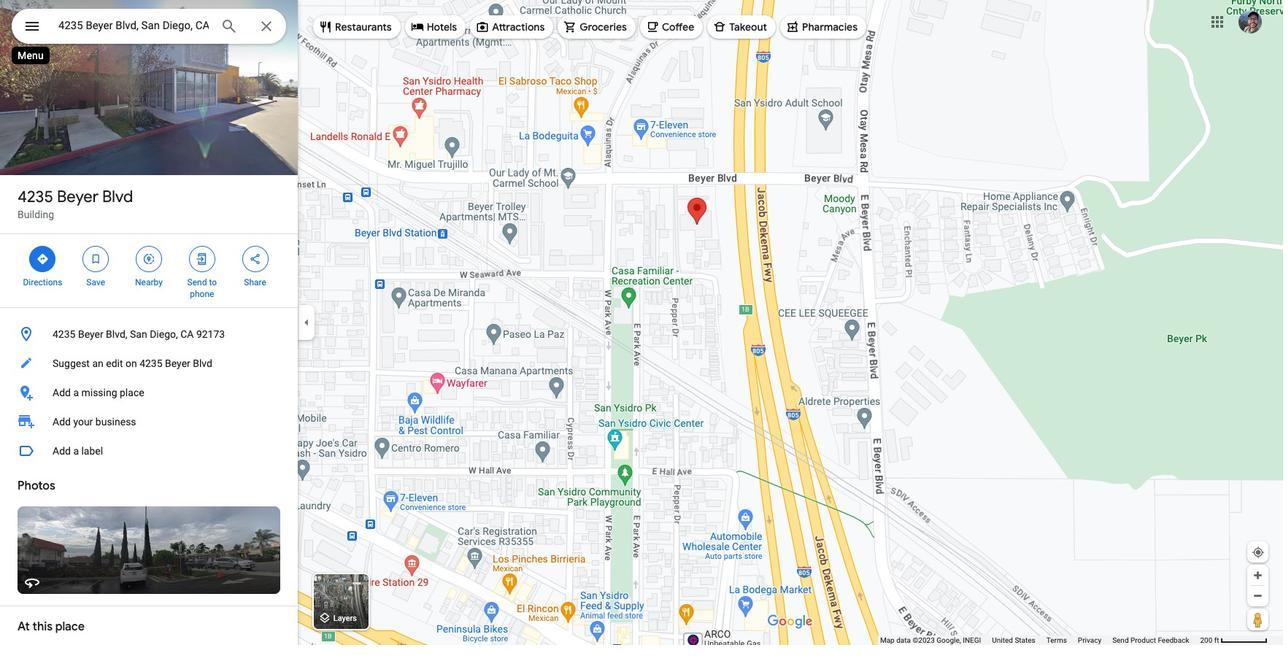 Task type: describe. For each thing, give the bounding box(es) containing it.
4235 for blvd
[[18, 187, 53, 207]]

send for send product feedback
[[1113, 637, 1129, 645]]

footer inside google maps element
[[881, 636, 1201, 646]]

blvd inside 4235 beyer blvd building
[[102, 187, 133, 207]]

beyer for blvd,
[[78, 329, 103, 340]]

attractions button
[[470, 9, 554, 45]]


[[196, 251, 209, 267]]

edit
[[106, 358, 123, 369]]

show your location image
[[1252, 546, 1265, 559]]

groceries button
[[558, 9, 636, 45]]

takeout
[[730, 20, 768, 34]]

share
[[244, 277, 266, 288]]

on
[[126, 358, 137, 369]]


[[36, 251, 49, 267]]

missing
[[81, 387, 117, 399]]

blvd,
[[106, 329, 127, 340]]

terms
[[1047, 637, 1067, 645]]

beyer for blvd
[[57, 187, 99, 207]]

feedback
[[1158, 637, 1190, 645]]

blvd inside button
[[193, 358, 212, 369]]

data
[[897, 637, 911, 645]]

photos
[[18, 479, 55, 494]]

map data ©2023 google, inegi
[[881, 637, 982, 645]]

92173
[[196, 329, 225, 340]]

send for send to phone
[[187, 277, 207, 288]]

pharmacies button
[[781, 9, 867, 45]]

add for add your business
[[53, 416, 71, 428]]

show street view coverage image
[[1248, 609, 1269, 631]]

hotels
[[427, 20, 457, 34]]

this
[[33, 620, 53, 635]]

hotels button
[[405, 9, 466, 45]]

pharmacies
[[803, 20, 858, 34]]

ft
[[1215, 637, 1220, 645]]

2 vertical spatial beyer
[[165, 358, 190, 369]]

 button
[[12, 9, 53, 47]]

4235 for blvd,
[[53, 329, 76, 340]]

add a label button
[[0, 437, 298, 466]]

terms button
[[1047, 636, 1067, 646]]

restaurants button
[[313, 9, 401, 45]]

200 ft button
[[1201, 637, 1268, 645]]

actions for 4235 beyer blvd region
[[0, 234, 298, 307]]

nearby
[[135, 277, 163, 288]]

directions
[[23, 277, 62, 288]]

restaurants
[[335, 20, 392, 34]]

inegi
[[963, 637, 982, 645]]

add your business link
[[0, 407, 298, 437]]


[[142, 251, 156, 267]]

an
[[92, 358, 104, 369]]

zoom out image
[[1253, 591, 1264, 602]]

business
[[96, 416, 136, 428]]

states
[[1015, 637, 1036, 645]]

add a missing place
[[53, 387, 144, 399]]

privacy
[[1078, 637, 1102, 645]]


[[249, 251, 262, 267]]

©2023
[[913, 637, 935, 645]]

4235 beyer blvd, san diego, ca 92173 button
[[0, 320, 298, 349]]

add a missing place button
[[0, 378, 298, 407]]

collapse side panel image
[[299, 315, 315, 331]]

4235 beyer blvd building
[[18, 187, 133, 221]]

at this place
[[18, 620, 85, 635]]



Task type: vqa. For each thing, say whether or not it's contained in the screenshot.
Sat, Apr 6 element
no



Task type: locate. For each thing, give the bounding box(es) containing it.
0 vertical spatial place
[[120, 387, 144, 399]]

a left missing
[[73, 387, 79, 399]]

to
[[209, 277, 217, 288]]

2 vertical spatial add
[[53, 445, 71, 457]]

groceries
[[580, 20, 627, 34]]

200
[[1201, 637, 1213, 645]]

2 add from the top
[[53, 416, 71, 428]]

united states
[[993, 637, 1036, 645]]

ca
[[180, 329, 194, 340]]

beyer inside 4235 beyer blvd building
[[57, 187, 99, 207]]

google maps element
[[0, 0, 1284, 646]]

1 add from the top
[[53, 387, 71, 399]]

blvd down the '92173'
[[193, 358, 212, 369]]

blvd
[[102, 187, 133, 207], [193, 358, 212, 369]]

0 vertical spatial send
[[187, 277, 207, 288]]

place right the this on the left of page
[[55, 620, 85, 635]]

1 vertical spatial place
[[55, 620, 85, 635]]

4235 up the suggest
[[53, 329, 76, 340]]

send product feedback
[[1113, 637, 1190, 645]]

4235 beyer blvd, san diego, ca 92173
[[53, 329, 225, 340]]

beyer
[[57, 187, 99, 207], [78, 329, 103, 340], [165, 358, 190, 369]]

takeout button
[[708, 9, 776, 45]]

4235 right "on"
[[140, 358, 163, 369]]

add left your
[[53, 416, 71, 428]]

privacy button
[[1078, 636, 1102, 646]]

send up phone
[[187, 277, 207, 288]]

2 vertical spatial 4235
[[140, 358, 163, 369]]

1 horizontal spatial send
[[1113, 637, 1129, 645]]

beyer left blvd,
[[78, 329, 103, 340]]

google account: cj baylor  
(christian.baylor@adept.ai) image
[[1239, 10, 1263, 33]]

add down the suggest
[[53, 387, 71, 399]]

1 horizontal spatial place
[[120, 387, 144, 399]]

4235 Beyer Blvd, San Diego, CA 92173 field
[[12, 9, 286, 44]]

attractions
[[492, 20, 545, 34]]

0 vertical spatial 4235
[[18, 187, 53, 207]]

google,
[[937, 637, 962, 645]]

0 vertical spatial beyer
[[57, 187, 99, 207]]

a for label
[[73, 445, 79, 457]]

save
[[86, 277, 105, 288]]

layers
[[334, 614, 357, 624]]

product
[[1131, 637, 1157, 645]]

phone
[[190, 289, 214, 299]]

your
[[73, 416, 93, 428]]

0 horizontal spatial blvd
[[102, 187, 133, 207]]

add a label
[[53, 445, 103, 457]]

blvd up 
[[102, 187, 133, 207]]

add for add a label
[[53, 445, 71, 457]]

send inside button
[[1113, 637, 1129, 645]]

1 vertical spatial 4235
[[53, 329, 76, 340]]

0 vertical spatial add
[[53, 387, 71, 399]]

1 vertical spatial blvd
[[193, 358, 212, 369]]

label
[[81, 445, 103, 457]]

1 horizontal spatial blvd
[[193, 358, 212, 369]]

add
[[53, 387, 71, 399], [53, 416, 71, 428], [53, 445, 71, 457]]

1 a from the top
[[73, 387, 79, 399]]

diego,
[[150, 329, 178, 340]]

add left label
[[53, 445, 71, 457]]

1 vertical spatial add
[[53, 416, 71, 428]]

building
[[18, 209, 54, 221]]

at
[[18, 620, 30, 635]]

suggest an edit on 4235 beyer blvd button
[[0, 349, 298, 378]]

none field inside 4235 beyer blvd, san diego, ca 92173 field
[[58, 17, 209, 34]]

2 a from the top
[[73, 445, 79, 457]]

4235 inside 4235 beyer blvd building
[[18, 187, 53, 207]]

place inside add a missing place button
[[120, 387, 144, 399]]

200 ft
[[1201, 637, 1220, 645]]

footer containing map data ©2023 google, inegi
[[881, 636, 1201, 646]]

a for missing
[[73, 387, 79, 399]]

beyer up 
[[57, 187, 99, 207]]

united
[[993, 637, 1013, 645]]

coffee button
[[640, 9, 703, 45]]

4235
[[18, 187, 53, 207], [53, 329, 76, 340], [140, 358, 163, 369]]

send left product
[[1113, 637, 1129, 645]]

suggest
[[53, 358, 90, 369]]

3 add from the top
[[53, 445, 71, 457]]

4235 beyer blvd main content
[[0, 0, 298, 646]]

send product feedback button
[[1113, 636, 1190, 646]]

1 vertical spatial a
[[73, 445, 79, 457]]

a
[[73, 387, 79, 399], [73, 445, 79, 457]]

0 horizontal spatial send
[[187, 277, 207, 288]]

1 vertical spatial send
[[1113, 637, 1129, 645]]

 search field
[[12, 9, 286, 47]]

footer
[[881, 636, 1201, 646]]

0 horizontal spatial place
[[55, 620, 85, 635]]

1 vertical spatial beyer
[[78, 329, 103, 340]]

send
[[187, 277, 207, 288], [1113, 637, 1129, 645]]

united states button
[[993, 636, 1036, 646]]


[[23, 16, 41, 37]]

4235 up building
[[18, 187, 53, 207]]

0 vertical spatial a
[[73, 387, 79, 399]]

0 vertical spatial blvd
[[102, 187, 133, 207]]

coffee
[[662, 20, 695, 34]]

4235 inside suggest an edit on 4235 beyer blvd button
[[140, 358, 163, 369]]

zoom in image
[[1253, 570, 1264, 581]]

4235 inside 4235 beyer blvd, san diego, ca 92173 button
[[53, 329, 76, 340]]

add for add a missing place
[[53, 387, 71, 399]]

suggest an edit on 4235 beyer blvd
[[53, 358, 212, 369]]

place
[[120, 387, 144, 399], [55, 620, 85, 635]]

None field
[[58, 17, 209, 34]]


[[89, 251, 102, 267]]

beyer down the ca
[[165, 358, 190, 369]]

send inside send to phone
[[187, 277, 207, 288]]

send to phone
[[187, 277, 217, 299]]

add your business
[[53, 416, 136, 428]]

san
[[130, 329, 147, 340]]

a left label
[[73, 445, 79, 457]]

map
[[881, 637, 895, 645]]

place down suggest an edit on 4235 beyer blvd
[[120, 387, 144, 399]]



